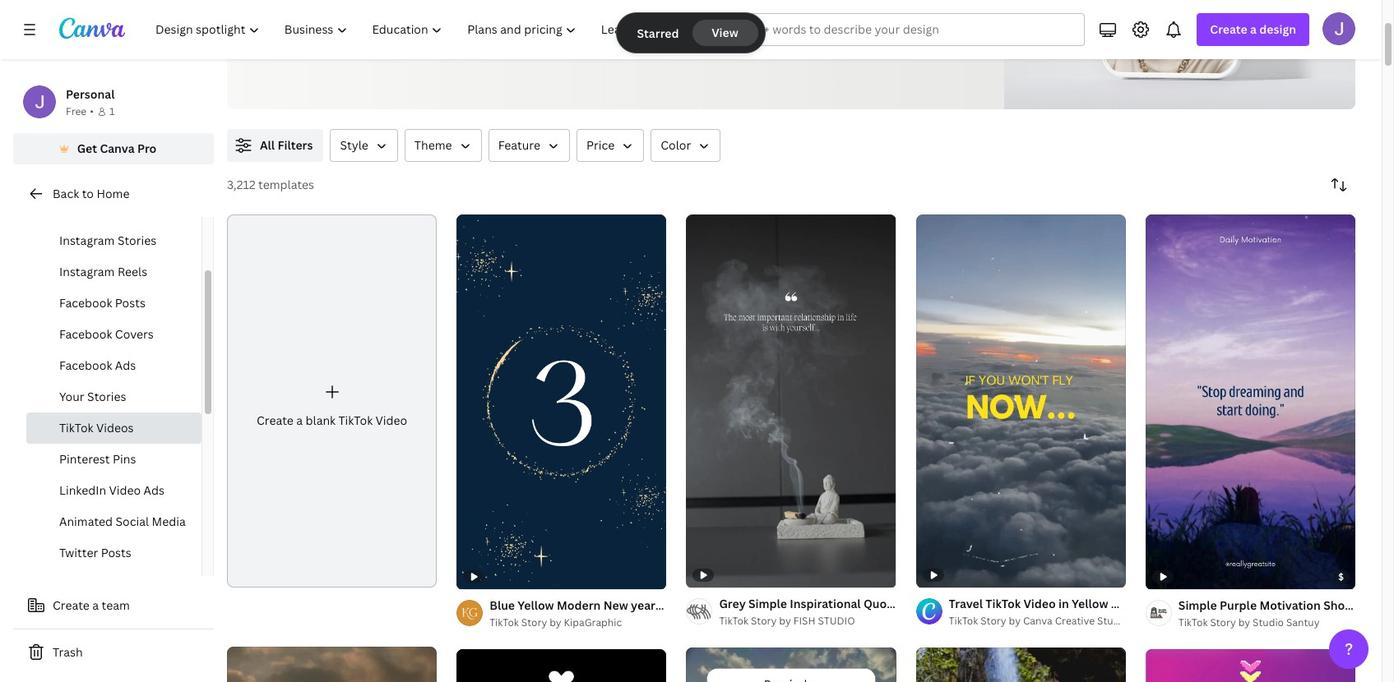 Task type: locate. For each thing, give the bounding box(es) containing it.
0 horizontal spatial create
[[53, 598, 90, 614]]

your
[[309, 0, 338, 0]]

create a blank tiktok video
[[257, 413, 407, 428]]

by down purple at the bottom of page
[[1238, 616, 1250, 630]]

posts inside "link"
[[101, 545, 131, 561]]

create left 'blank'
[[257, 413, 294, 428]]

ideas
[[673, 0, 706, 0]]

linkedin video ads
[[59, 483, 164, 498]]

simple right grey at the bottom of the page
[[748, 596, 787, 612]]

1 vertical spatial instagram
[[59, 233, 115, 248]]

travel tiktok video in yellow vintage cinematica - dark style link
[[949, 595, 1287, 613]]

0 vertical spatial templates
[[403, 3, 467, 21]]

stories down facebook ads link
[[87, 389, 126, 405]]

1 vertical spatial create
[[257, 413, 294, 428]]

0 horizontal spatial short
[[907, 596, 938, 612]]

yellow up creative
[[1072, 596, 1108, 612]]

tiktok videos
[[59, 420, 134, 436]]

2 vertical spatial facebook
[[59, 358, 112, 373]]

tiktok video templates image
[[1004, 0, 1355, 109]]

0 vertical spatial create
[[1210, 21, 1247, 37]]

a inside dropdown button
[[1250, 21, 1257, 37]]

color
[[661, 137, 691, 153]]

pro
[[137, 141, 157, 156]]

ads
[[115, 358, 136, 373], [144, 483, 164, 498]]

yellow inside the blue yellow modern new year countdown tiktok video tiktok story by kipagraphic
[[518, 598, 554, 613]]

facebook down instagram reels on the left top
[[59, 295, 112, 311]]

0 horizontal spatial yellow
[[518, 598, 554, 613]]

story inside the blue yellow modern new year countdown tiktok video tiktok story by kipagraphic
[[521, 616, 547, 630]]

2 instagram from the top
[[59, 233, 115, 248]]

1 vertical spatial facebook
[[59, 327, 112, 342]]

facebook up facebook ads
[[59, 327, 112, 342]]

video right quotes
[[941, 596, 973, 612]]

1 horizontal spatial short
[[1323, 598, 1355, 613]]

canva
[[100, 141, 135, 156], [1023, 614, 1053, 628]]

2 vertical spatial posts
[[101, 545, 131, 561]]

1 horizontal spatial a
[[296, 413, 303, 428]]

santuy
[[1286, 616, 1320, 630]]

create left design
[[1210, 21, 1247, 37]]

posts
[[118, 201, 148, 217], [115, 295, 145, 311], [101, 545, 131, 561]]

0 vertical spatial ads
[[115, 358, 136, 373]]

1 vertical spatial for
[[470, 3, 489, 21]]

tiktok down your
[[59, 420, 93, 436]]

posts for twitter posts
[[101, 545, 131, 561]]

a left team on the left
[[92, 598, 99, 614]]

by down modern
[[549, 616, 561, 630]]

0 vertical spatial for
[[710, 0, 728, 0]]

simple left -
[[1178, 598, 1217, 613]]

yellow inside travel tiktok video in yellow vintage cinematica - dark style tiktok story by canva creative studio
[[1072, 596, 1108, 612]]

tiktok down cinematica
[[1178, 616, 1208, 630]]

style up tiktok story by studio santuy link
[[1258, 596, 1287, 612]]

simple inside grey simple inspirational quotes short video tiktok story by fish studio
[[748, 596, 787, 612]]

facebook inside facebook ads link
[[59, 358, 112, 373]]

for down with
[[470, 3, 489, 21]]

facebook up your stories
[[59, 358, 112, 373]]

story
[[751, 614, 777, 628], [980, 614, 1006, 628], [521, 616, 547, 630], [1210, 616, 1236, 630]]

0 horizontal spatial studio
[[1097, 614, 1128, 628]]

short
[[907, 596, 938, 612], [1323, 598, 1355, 613]]

posts up instagram stories link
[[118, 201, 148, 217]]

style inside button
[[340, 137, 368, 153]]

ads up media
[[144, 483, 164, 498]]

ads down covers
[[115, 358, 136, 373]]

short down $
[[1323, 598, 1355, 613]]

1 horizontal spatial studio
[[1253, 616, 1284, 630]]

Search search field
[[733, 14, 1074, 45]]

our
[[350, 3, 371, 21]]

with
[[466, 0, 493, 0]]

blue
[[489, 598, 515, 613]]

animated
[[59, 514, 113, 530]]

video inside travel tiktok video in yellow vintage cinematica - dark style tiktok story by canva creative studio
[[1024, 596, 1056, 612]]

0 vertical spatial stories
[[118, 233, 157, 248]]

short right quotes
[[907, 596, 938, 612]]

1 horizontal spatial yellow
[[1072, 596, 1108, 612]]

posts down animated social media "link"
[[101, 545, 131, 561]]

studio
[[1097, 614, 1128, 628], [1253, 616, 1284, 630]]

simple purple motivation short mobile tiktok story by studio santuy
[[1178, 598, 1394, 630]]

create a design
[[1210, 21, 1296, 37]]

studio inside simple purple motivation short mobile tiktok story by studio santuy
[[1253, 616, 1284, 630]]

by left creative
[[1009, 614, 1021, 628]]

year
[[631, 598, 655, 613]]

a inside button
[[92, 598, 99, 614]]

2 vertical spatial a
[[92, 598, 99, 614]]

grey simple inspirational quotes short video link
[[719, 595, 973, 613]]

0 vertical spatial posts
[[118, 201, 148, 217]]

instagram posts link
[[26, 194, 201, 225]]

2 horizontal spatial create
[[1210, 21, 1247, 37]]

instagram reels link
[[26, 257, 201, 288]]

1 instagram from the top
[[59, 201, 115, 217]]

2 vertical spatial instagram
[[59, 264, 115, 280]]

improve
[[253, 0, 306, 0]]

style button
[[330, 129, 398, 162]]

None search field
[[700, 13, 1085, 46]]

feature button
[[488, 129, 570, 162]]

yellow
[[1072, 596, 1108, 612], [518, 598, 554, 613]]

in
[[1058, 596, 1069, 612]]

media
[[381, 0, 420, 0]]

studio down simple purple motivation short mobile link
[[1253, 616, 1284, 630]]

filters
[[278, 137, 313, 153]]

grey simple inspirational quotes short video tiktok story by fish studio
[[719, 596, 973, 628]]

0 horizontal spatial a
[[92, 598, 99, 614]]

1 horizontal spatial templates
[[403, 3, 467, 21]]

jacob simon image
[[1322, 12, 1355, 45]]

home
[[97, 186, 130, 201]]

twitter posts
[[59, 545, 131, 561]]

instagram stories link
[[26, 225, 201, 257]]

2 horizontal spatial a
[[1250, 21, 1257, 37]]

0 vertical spatial style
[[340, 137, 368, 153]]

video up fish
[[764, 598, 796, 613]]

for up the and
[[710, 0, 728, 0]]

story down -
[[1210, 616, 1236, 630]]

instagram for instagram posts
[[59, 201, 115, 217]]

1 horizontal spatial ads
[[144, 483, 164, 498]]

create left team on the left
[[53, 598, 90, 614]]

1 vertical spatial posts
[[115, 295, 145, 311]]

tiktok story by canva creative studio link
[[949, 613, 1128, 630]]

simple purple motivation short mobile link
[[1178, 597, 1394, 615]]

status containing view
[[617, 13, 764, 53]]

create for create a blank tiktok video
[[257, 413, 294, 428]]

$
[[1338, 571, 1344, 583]]

story left fish
[[751, 614, 777, 628]]

motivation
[[1259, 598, 1321, 613]]

create inside dropdown button
[[1210, 21, 1247, 37]]

canva left creative
[[1023, 614, 1053, 628]]

3 instagram from the top
[[59, 264, 115, 280]]

1 horizontal spatial canva
[[1023, 614, 1053, 628]]

1 facebook from the top
[[59, 295, 112, 311]]

get
[[77, 141, 97, 156]]

by
[[779, 614, 791, 628], [1009, 614, 1021, 628], [549, 616, 561, 630], [1238, 616, 1250, 630]]

templates down status
[[403, 3, 467, 21]]

free
[[374, 3, 400, 21]]

video right 'blank'
[[376, 413, 407, 428]]

0 horizontal spatial style
[[340, 137, 368, 153]]

facebook inside facebook posts link
[[59, 295, 112, 311]]

0 vertical spatial canva
[[100, 141, 135, 156]]

tiktok down grey at the bottom of the page
[[719, 614, 748, 628]]

a left design
[[1250, 21, 1257, 37]]

0 vertical spatial facebook
[[59, 295, 112, 311]]

facebook posts
[[59, 295, 145, 311]]

view button
[[692, 20, 758, 46]]

3 facebook from the top
[[59, 358, 112, 373]]

create
[[1210, 21, 1247, 37], [257, 413, 294, 428], [53, 598, 90, 614]]

purple
[[1220, 598, 1257, 613]]

instagram for instagram stories
[[59, 233, 115, 248]]

1 horizontal spatial style
[[1258, 596, 1287, 612]]

style
[[340, 137, 368, 153], [1258, 596, 1287, 612]]

back to home
[[53, 186, 130, 201]]

status
[[617, 13, 764, 53]]

studio down travel tiktok video in yellow vintage cinematica - dark style "link" on the right bottom of page
[[1097, 614, 1128, 628]]

-
[[1222, 596, 1226, 612]]

stories for instagram stories
[[118, 233, 157, 248]]

0 horizontal spatial simple
[[748, 596, 787, 612]]

modern
[[581, 0, 631, 0]]

engaging
[[497, 0, 553, 0]]

canva left pro
[[100, 141, 135, 156]]

1 vertical spatial templates
[[258, 177, 314, 192]]

posts for facebook posts
[[115, 295, 145, 311]]

feature
[[498, 137, 540, 153]]

tiktok story by fish studio link
[[719, 613, 896, 630]]

video
[[376, 413, 407, 428], [109, 483, 141, 498], [941, 596, 973, 612], [1024, 596, 1056, 612], [764, 598, 796, 613]]

0 horizontal spatial for
[[470, 3, 489, 21]]

theme button
[[405, 129, 482, 162]]

0 vertical spatial a
[[1250, 21, 1257, 37]]

create inside button
[[53, 598, 90, 614]]

stories inside instagram stories link
[[118, 233, 157, 248]]

linkedin video ads link
[[26, 475, 201, 507]]

0 horizontal spatial canva
[[100, 141, 135, 156]]

2 facebook from the top
[[59, 327, 112, 342]]

facebook posts link
[[26, 288, 201, 319]]

instagram stories
[[59, 233, 157, 248]]

0 vertical spatial instagram
[[59, 201, 115, 217]]

a left 'blank'
[[296, 413, 303, 428]]

instagram for instagram reels
[[59, 264, 115, 280]]

story down travel
[[980, 614, 1006, 628]]

style right filters at the top
[[340, 137, 368, 153]]

2 vertical spatial create
[[53, 598, 90, 614]]

1 vertical spatial stories
[[87, 389, 126, 405]]

reels
[[118, 264, 147, 280]]

instagram reels
[[59, 264, 147, 280]]

video up tiktok story by canva creative studio link
[[1024, 596, 1056, 612]]

facebook covers link
[[26, 319, 201, 350]]

yellow right blue
[[518, 598, 554, 613]]

templates down all filters
[[258, 177, 314, 192]]

facebook inside facebook covers link
[[59, 327, 112, 342]]

stories up reels
[[118, 233, 157, 248]]

1 horizontal spatial create
[[257, 413, 294, 428]]

pins
[[113, 452, 136, 467]]

1 vertical spatial a
[[296, 413, 303, 428]]

create a blank tiktok video element
[[227, 215, 437, 588]]

by left fish
[[779, 614, 791, 628]]

pinterest
[[59, 452, 110, 467]]

tiktok.
[[253, 3, 296, 21]]

1 horizontal spatial simple
[[1178, 598, 1217, 613]]

1 vertical spatial canva
[[1023, 614, 1053, 628]]

story left kipagraphic
[[521, 616, 547, 630]]

stories inside your stories link
[[87, 389, 126, 405]]

posts down reels
[[115, 295, 145, 311]]

1 vertical spatial style
[[1258, 596, 1287, 612]]

design
[[1259, 21, 1296, 37]]

simple inside simple purple motivation short mobile tiktok story by studio santuy
[[1178, 598, 1217, 613]]



Task type: vqa. For each thing, say whether or not it's contained in the screenshot.
Livestream
no



Task type: describe. For each thing, give the bounding box(es) containing it.
mobile
[[1357, 598, 1394, 613]]

tiktok inside grey simple inspirational quotes short video tiktok story by fish studio
[[719, 614, 748, 628]]

can
[[570, 3, 593, 21]]

tiktok story by kipagraphic link
[[489, 615, 666, 631]]

quotes
[[863, 596, 904, 612]]

posts for instagram posts
[[118, 201, 148, 217]]

vintage
[[1111, 596, 1153, 612]]

improve your social media status with engaging but modern video ideas for tiktok. browse our free templates for designs you can easily customize and share.
[[253, 0, 769, 21]]

story inside simple purple motivation short mobile tiktok story by studio santuy
[[1210, 616, 1236, 630]]

covers
[[115, 327, 154, 342]]

story inside travel tiktok video in yellow vintage cinematica - dark style tiktok story by canva creative studio
[[980, 614, 1006, 628]]

get canva pro button
[[13, 133, 214, 164]]

your
[[59, 389, 84, 405]]

video inside the blue yellow modern new year countdown tiktok video tiktok story by kipagraphic
[[764, 598, 796, 613]]

pinterest pins link
[[26, 444, 201, 475]]

all filters
[[260, 137, 313, 153]]

tiktok down blue
[[489, 616, 519, 630]]

blue yellow modern new year countdown tiktok video link
[[489, 597, 796, 615]]

all
[[260, 137, 275, 153]]

3,212
[[227, 177, 255, 192]]

video
[[634, 0, 670, 0]]

tiktok right 'blank'
[[338, 413, 373, 428]]

by inside grey simple inspirational quotes short video tiktok story by fish studio
[[779, 614, 791, 628]]

twitter
[[59, 545, 98, 561]]

templates inside improve your social media status with engaging but modern video ideas for tiktok. browse our free templates for designs you can easily customize and share.
[[403, 3, 467, 21]]

studio
[[818, 614, 855, 628]]

facebook for facebook covers
[[59, 327, 112, 342]]

animated social media link
[[26, 507, 201, 538]]

price button
[[577, 129, 644, 162]]

personal
[[66, 86, 115, 102]]

status
[[424, 0, 463, 0]]

canva inside button
[[100, 141, 135, 156]]

style inside travel tiktok video in yellow vintage cinematica - dark style tiktok story by canva creative studio
[[1258, 596, 1287, 612]]

a for design
[[1250, 21, 1257, 37]]

media
[[152, 514, 186, 530]]

create a team
[[53, 598, 130, 614]]

top level navigation element
[[145, 13, 661, 46]]

tiktok right travel
[[986, 596, 1021, 612]]

trash
[[53, 645, 83, 660]]

a for blank
[[296, 413, 303, 428]]

0 horizontal spatial ads
[[115, 358, 136, 373]]

free
[[66, 104, 87, 118]]

tiktok inside simple purple motivation short mobile tiktok story by studio santuy
[[1178, 616, 1208, 630]]

linkedin
[[59, 483, 106, 498]]

fish
[[793, 614, 815, 628]]

kipagraphic
[[564, 616, 622, 630]]

facebook for facebook posts
[[59, 295, 112, 311]]

countdown
[[658, 598, 723, 613]]

modern
[[557, 598, 601, 613]]

you
[[543, 3, 567, 21]]

0 horizontal spatial templates
[[258, 177, 314, 192]]

cinematica
[[1156, 596, 1219, 612]]

by inside travel tiktok video in yellow vintage cinematica - dark style tiktok story by canva creative studio
[[1009, 614, 1021, 628]]

free •
[[66, 104, 94, 118]]

team
[[102, 598, 130, 614]]

a for team
[[92, 598, 99, 614]]

your stories
[[59, 389, 126, 405]]

starred
[[637, 25, 679, 41]]

by inside simple purple motivation short mobile tiktok story by studio santuy
[[1238, 616, 1250, 630]]

tiktok story by studio santuy link
[[1178, 615, 1355, 631]]

create for create a design
[[1210, 21, 1247, 37]]

animated social media
[[59, 514, 186, 530]]

get canva pro
[[77, 141, 157, 156]]

theme
[[414, 137, 452, 153]]

studio inside travel tiktok video in yellow vintage cinematica - dark style tiktok story by canva creative studio
[[1097, 614, 1128, 628]]

tiktok down travel
[[949, 614, 978, 628]]

Sort by button
[[1322, 169, 1355, 201]]

facebook covers
[[59, 327, 154, 342]]

trash link
[[13, 637, 214, 669]]

video down pins
[[109, 483, 141, 498]]

story inside grey simple inspirational quotes short video tiktok story by fish studio
[[751, 614, 777, 628]]

blank
[[306, 413, 336, 428]]

back
[[53, 186, 79, 201]]

stories for your stories
[[87, 389, 126, 405]]

canva inside travel tiktok video in yellow vintage cinematica - dark style tiktok story by canva creative studio
[[1023, 614, 1053, 628]]

short inside simple purple motivation short mobile tiktok story by studio santuy
[[1323, 598, 1355, 613]]

price
[[586, 137, 615, 153]]

1
[[109, 104, 115, 118]]

tiktok right "countdown"
[[726, 598, 761, 613]]

color button
[[651, 129, 721, 162]]

1 horizontal spatial for
[[710, 0, 728, 0]]

short inside grey simple inspirational quotes short video tiktok story by fish studio
[[907, 596, 938, 612]]

but
[[556, 0, 578, 0]]

and
[[704, 3, 727, 21]]

facebook for facebook ads
[[59, 358, 112, 373]]

browse
[[299, 3, 346, 21]]

video inside grey simple inspirational quotes short video tiktok story by fish studio
[[941, 596, 973, 612]]

share.
[[731, 3, 769, 21]]

dark
[[1229, 596, 1255, 612]]

grey
[[719, 596, 746, 612]]

designs
[[492, 3, 540, 21]]

create a blank tiktok video link
[[227, 215, 437, 588]]

to
[[82, 186, 94, 201]]

1 vertical spatial ads
[[144, 483, 164, 498]]

create for create a team
[[53, 598, 90, 614]]

•
[[90, 104, 94, 118]]

pinterest pins
[[59, 452, 136, 467]]

inspirational
[[790, 596, 861, 612]]

social
[[116, 514, 149, 530]]

customize
[[636, 3, 700, 21]]

3,212 templates
[[227, 177, 314, 192]]

by inside the blue yellow modern new year countdown tiktok video tiktok story by kipagraphic
[[549, 616, 561, 630]]

facebook ads
[[59, 358, 136, 373]]

travel
[[949, 596, 983, 612]]

blue yellow modern new year countdown tiktok video tiktok story by kipagraphic
[[489, 598, 796, 630]]

view
[[712, 25, 738, 40]]

all filters button
[[227, 129, 324, 162]]



